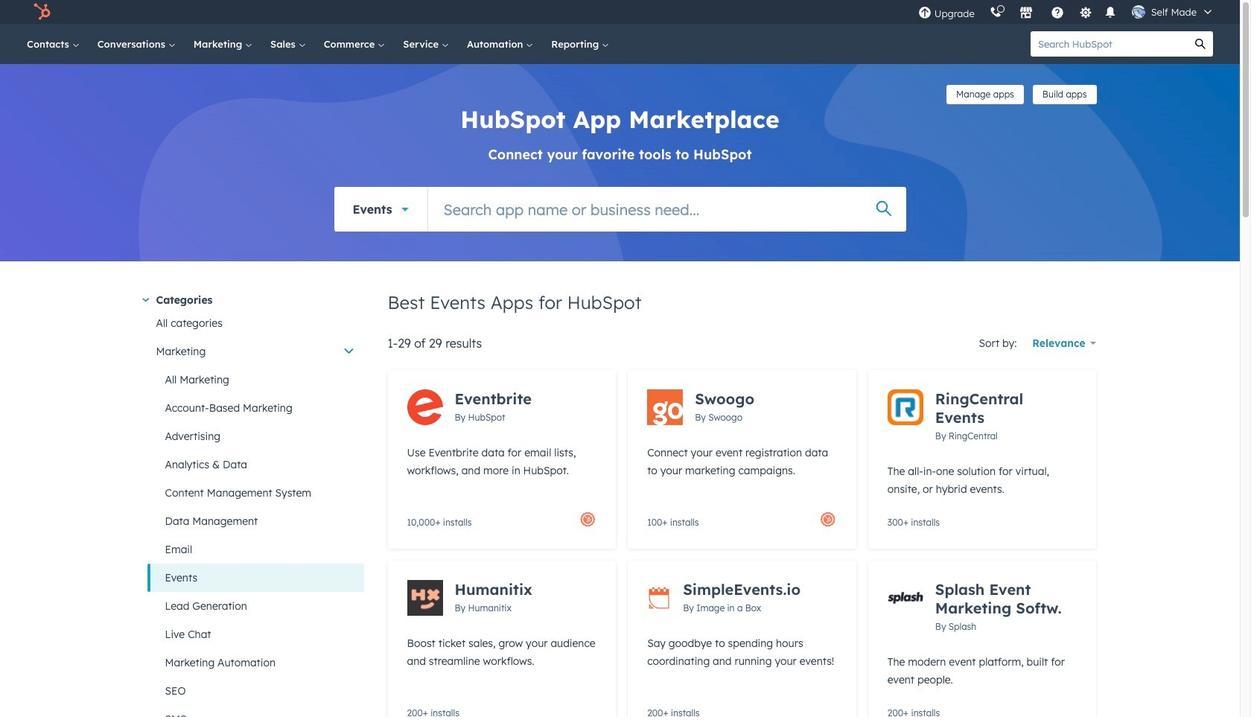 Task type: describe. For each thing, give the bounding box(es) containing it.
Search app name or business need... search field
[[428, 187, 906, 232]]

ruby anderson image
[[1132, 5, 1145, 19]]

marketplaces image
[[1019, 7, 1033, 20]]



Task type: locate. For each thing, give the bounding box(es) containing it.
Search HubSpot search field
[[1031, 31, 1188, 57]]

caret image
[[142, 298, 149, 302]]

menu
[[911, 0, 1222, 24]]



Task type: vqa. For each thing, say whether or not it's contained in the screenshot.
the bottom the Cancel
no



